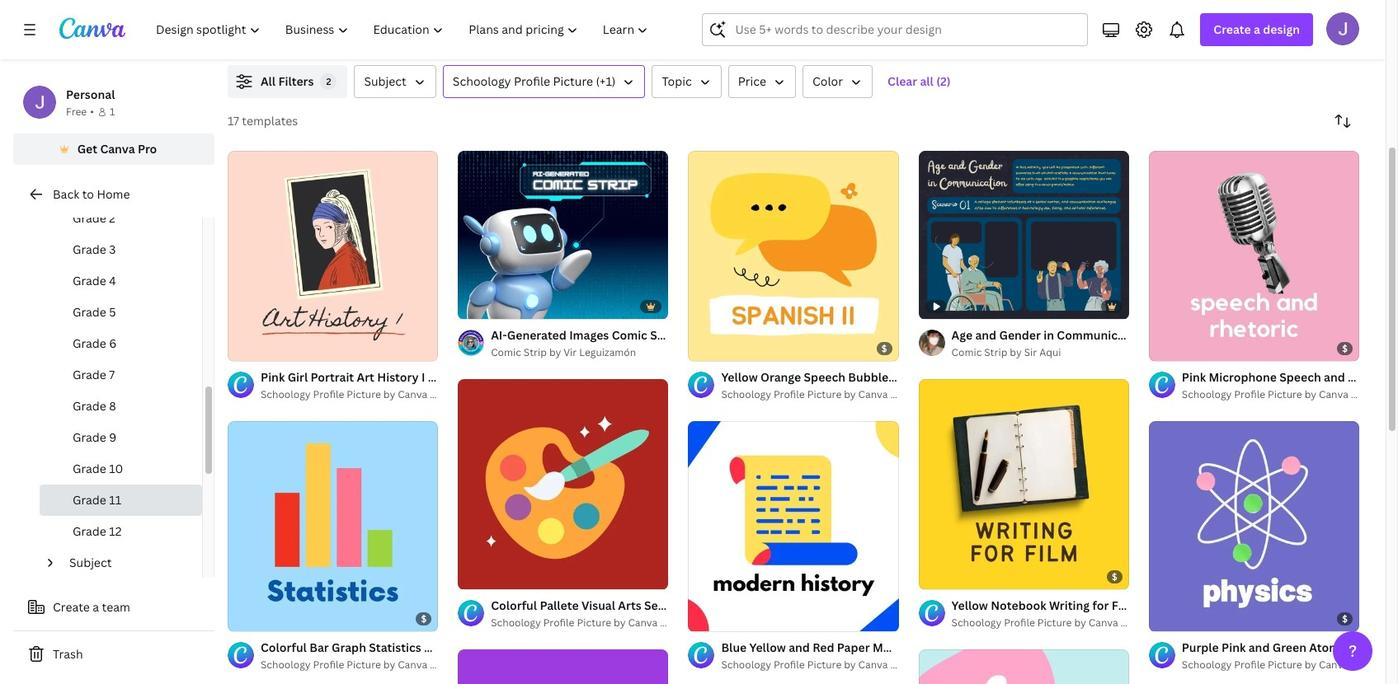 Task type: locate. For each thing, give the bounding box(es) containing it.
schoology profile picture by canva creative studio link for yellow notebook writing for film senior high schoology profile picture
[[952, 616, 1194, 632]]

0 horizontal spatial 1
[[110, 105, 115, 119]]

design
[[1263, 21, 1300, 37]]

schoology profile picture by canva creative s link
[[1182, 387, 1398, 404], [1182, 658, 1398, 674]]

schoology for pink microphone speech and rhetoric senior high schoology profile picture
[[1182, 388, 1232, 402]]

grade 10 link
[[40, 454, 202, 485]]

8 grade from the top
[[73, 430, 106, 445]]

canva for yellow orange speech bubble spanish ii senior high schoology profile picture
[[858, 388, 888, 402]]

create
[[1214, 21, 1251, 37], [53, 600, 90, 615]]

schoology profile picture by canva creative studio for colorful pallete visual arts senior high schoology profile picture
[[491, 617, 734, 631]]

2 grade from the top
[[73, 242, 106, 257]]

a inside dropdown button
[[1254, 21, 1260, 37]]

1 vertical spatial subject button
[[63, 548, 192, 579]]

schoology profile picture by canva creative studio
[[261, 388, 504, 402], [721, 388, 964, 402], [491, 617, 734, 631], [952, 617, 1194, 631], [261, 659, 504, 673], [721, 659, 964, 673]]

grade 5
[[73, 304, 116, 320]]

canva inside get canva pro button
[[100, 141, 135, 157]]

by for blue yellow and red paper modern history senior high schoology profile picture
[[844, 659, 856, 673]]

price
[[738, 73, 766, 89]]

canva
[[100, 141, 135, 157], [398, 388, 427, 402], [858, 388, 888, 402], [1319, 388, 1349, 402], [628, 617, 658, 631], [1089, 617, 1118, 631], [398, 659, 427, 673], [858, 659, 888, 673], [1319, 659, 1349, 673]]

subject down grade 12
[[69, 555, 112, 571]]

0 horizontal spatial subject
[[69, 555, 112, 571]]

ai-generated images comic strip in blue modern style comic strip by vir leguizamón
[[491, 328, 798, 360]]

create inside button
[[53, 600, 90, 615]]

Search search field
[[735, 14, 1078, 45]]

all filters
[[261, 73, 314, 89]]

all
[[920, 73, 934, 89]]

picture inside "button"
[[553, 73, 593, 89]]

1 schoology profile picture by canva creative s from the top
[[1182, 388, 1398, 402]]

schoology profile picture (+1) button
[[443, 65, 645, 98]]

back to home link
[[13, 178, 214, 211]]

clear all (2)
[[888, 73, 951, 89]]

profile for colorful pallete visual arts senior high schoology profile picture
[[543, 617, 575, 631]]

studio for yellow orange speech bubble spanish ii senior high schoology profile picture
[[933, 388, 964, 402]]

a inside button
[[93, 600, 99, 615]]

1 horizontal spatial 2
[[326, 75, 331, 87]]

schoology
[[453, 73, 511, 89], [261, 388, 311, 402], [721, 388, 771, 402], [1182, 388, 1232, 402], [491, 617, 541, 631], [952, 617, 1002, 631], [261, 659, 311, 673], [721, 659, 771, 673], [1182, 659, 1232, 673]]

grade for grade 4
[[73, 273, 106, 289]]

0 horizontal spatial 2
[[109, 210, 116, 226]]

grade for grade 6
[[73, 336, 106, 351]]

grade 9
[[73, 430, 117, 445]]

create a team button
[[13, 591, 214, 624]]

7 grade from the top
[[73, 398, 106, 414]]

5 inside grade 5 link
[[109, 304, 116, 320]]

schoology profile picture by canva creative studio for "pink girl portrait art history i senior high schoology profile picture"
[[261, 388, 504, 402]]

1 vertical spatial create
[[53, 600, 90, 615]]

1 of 5
[[470, 300, 493, 312]]

s for schoology profile picture by canva creative s link related to pink microphone speech and rhetoric senior high schoology profile picture
[[1393, 388, 1398, 402]]

images
[[569, 328, 609, 343]]

grade left 9
[[73, 430, 106, 445]]

schoology profile picture by canva creative studio link for colorful pallete visual arts senior high schoology profile picture
[[491, 616, 734, 632]]

2
[[326, 75, 331, 87], [109, 210, 116, 226]]

1 vertical spatial subject
[[69, 555, 112, 571]]

grade left 4
[[73, 273, 106, 289]]

trash
[[53, 647, 83, 662]]

6 grade from the top
[[73, 367, 106, 383]]

schoology profile picture by canva creative studio link
[[261, 387, 504, 404], [721, 387, 964, 404], [491, 616, 734, 632], [952, 616, 1194, 632], [261, 658, 504, 674], [721, 658, 964, 674]]

0 vertical spatial schoology profile picture by canva creative s
[[1182, 388, 1398, 402]]

grade left 11
[[73, 492, 106, 508]]

blue yellow and red paper modern history senior high schoology profile picture image
[[688, 422, 899, 632]]

a
[[1254, 21, 1260, 37], [93, 600, 99, 615]]

studio
[[472, 388, 504, 402], [933, 388, 964, 402], [703, 617, 734, 631], [1163, 617, 1194, 631], [472, 659, 504, 673], [933, 659, 964, 673]]

2 schoology profile picture by canva creative s from the top
[[1182, 659, 1398, 673]]

0 vertical spatial schoology profile picture by canva creative s link
[[1182, 387, 1398, 404]]

free
[[66, 105, 87, 119]]

grade left 12 at the left of the page
[[73, 524, 106, 540]]

1 vertical spatial schoology profile picture by canva creative s link
[[1182, 658, 1398, 674]]

1 horizontal spatial subject button
[[354, 65, 436, 98]]

0 horizontal spatial comic
[[491, 346, 521, 360]]

1 horizontal spatial comic
[[612, 328, 648, 343]]

a for design
[[1254, 21, 1260, 37]]

subject down top level navigation element
[[364, 73, 407, 89]]

studio for colorful pallete visual arts senior high schoology profile picture
[[703, 617, 734, 631]]

schoology profile picture by canva creative s for purple pink and green atom physics senior high schoology profile picture at the right bottom of the page
[[1182, 659, 1398, 673]]

create inside dropdown button
[[1214, 21, 1251, 37]]

subject button down 12 at the left of the page
[[63, 548, 192, 579]]

schoology profile picture by canva creative studio for blue yellow and red paper modern history senior high schoology profile picture
[[721, 659, 964, 673]]

comic left sir
[[952, 346, 982, 360]]

grade left 7
[[73, 367, 106, 383]]

comic strip by sir aqui
[[952, 346, 1061, 360]]

picture for yellow orange speech bubble spanish ii senior high schoology profile picture
[[807, 388, 842, 402]]

studio for colorful bar graph statistics senior high schoology profile picture
[[472, 659, 504, 673]]

0 vertical spatial s
[[1393, 388, 1398, 402]]

by inside ai-generated images comic strip in blue modern style comic strip by vir leguizamón
[[549, 346, 561, 360]]

a left team
[[93, 600, 99, 615]]

topic button
[[652, 65, 722, 98]]

grade 5 link
[[40, 297, 202, 328]]

subject button
[[354, 65, 436, 98], [63, 548, 192, 579]]

2 horizontal spatial comic
[[952, 346, 982, 360]]

in
[[680, 328, 691, 343]]

create left design
[[1214, 21, 1251, 37]]

canva for pink microphone speech and rhetoric senior high schoology profile picture
[[1319, 388, 1349, 402]]

grade left '6'
[[73, 336, 106, 351]]

profile for yellow orange speech bubble spanish ii senior high schoology profile picture
[[774, 388, 805, 402]]

1 horizontal spatial create
[[1214, 21, 1251, 37]]

0 vertical spatial subject
[[364, 73, 407, 89]]

schoology for "pink girl portrait art history i senior high schoology profile picture"
[[261, 388, 311, 402]]

schoology for yellow orange speech bubble spanish ii senior high schoology profile picture
[[721, 388, 771, 402]]

get canva pro
[[77, 141, 157, 157]]

1 horizontal spatial 5
[[488, 300, 493, 312]]

comic down "ai-"
[[491, 346, 521, 360]]

grade down "grade 4"
[[73, 304, 106, 320]]

creative for yellow orange speech bubble spanish ii senior high schoology profile picture
[[890, 388, 930, 402]]

2 right filters on the top left of the page
[[326, 75, 331, 87]]

create a team
[[53, 600, 130, 615]]

5 down 4
[[109, 304, 116, 320]]

strip left in
[[650, 328, 678, 343]]

color
[[813, 73, 843, 89]]

subject button down top level navigation element
[[354, 65, 436, 98]]

1 horizontal spatial subject
[[364, 73, 407, 89]]

schoology profile picture by canva creative studio link for yellow orange speech bubble spanish ii senior high schoology profile picture
[[721, 387, 964, 404]]

1 schoology profile picture by canva creative s link from the top
[[1182, 387, 1398, 404]]

ai-generated images comic strip in blue modern style link
[[491, 327, 798, 345]]

grade 8 link
[[40, 391, 202, 422]]

2 filter options selected element
[[320, 73, 337, 90]]

modern
[[722, 328, 766, 343]]

grade for grade 11
[[73, 492, 106, 508]]

1 for 1 of 5
[[470, 300, 474, 312]]

$
[[882, 343, 887, 355], [1342, 343, 1348, 355], [1112, 571, 1118, 584], [421, 613, 427, 626], [1342, 613, 1348, 626]]

picture
[[553, 73, 593, 89], [347, 388, 381, 402], [807, 388, 842, 402], [1268, 388, 1302, 402], [577, 617, 611, 631], [1038, 617, 1072, 631], [347, 659, 381, 673], [807, 659, 842, 673], [1268, 659, 1302, 673]]

picture for purple pink and green atom physics senior high schoology profile picture at the right bottom of the page
[[1268, 659, 1302, 673]]

10 grade from the top
[[73, 492, 106, 508]]

comic up leguizamón
[[612, 328, 648, 343]]

profile for blue yellow and red paper modern history senior high schoology profile picture
[[774, 659, 805, 673]]

None search field
[[702, 13, 1088, 46]]

grade 6
[[73, 336, 117, 351]]

4 grade from the top
[[73, 304, 106, 320]]

2 s from the top
[[1393, 659, 1398, 673]]

by
[[549, 346, 561, 360], [1010, 346, 1022, 360], [383, 388, 395, 402], [844, 388, 856, 402], [1305, 388, 1317, 402], [614, 617, 626, 631], [1074, 617, 1086, 631], [383, 659, 395, 673], [844, 659, 856, 673], [1305, 659, 1317, 673]]

create a design button
[[1201, 13, 1313, 46]]

get canva pro button
[[13, 134, 214, 165]]

0 horizontal spatial 5
[[109, 304, 116, 320]]

0 vertical spatial create
[[1214, 21, 1251, 37]]

purple pink and green atom physics senior high schoology profile picture image
[[1149, 422, 1360, 632]]

grade left the '8'
[[73, 398, 106, 414]]

grade 2
[[73, 210, 116, 226]]

top level navigation element
[[145, 13, 663, 46]]

all
[[261, 73, 276, 89]]

creative
[[430, 388, 470, 402], [890, 388, 930, 402], [1351, 388, 1391, 402], [660, 617, 700, 631], [1121, 617, 1161, 631], [430, 659, 470, 673], [890, 659, 930, 673], [1351, 659, 1391, 673]]

schoology profile picture by canva creative s
[[1182, 388, 1398, 402], [1182, 659, 1398, 673]]

strip left sir
[[984, 346, 1008, 360]]

9 grade from the top
[[73, 461, 106, 477]]

1 vertical spatial 2
[[109, 210, 116, 226]]

strip down generated at the left of page
[[524, 346, 547, 360]]

a left design
[[1254, 21, 1260, 37]]

1 vertical spatial 1
[[470, 300, 474, 312]]

creative for yellow notebook writing for film senior high schoology profile picture
[[1121, 617, 1161, 631]]

profile for colorful bar graph statistics senior high schoology profile picture
[[313, 659, 344, 673]]

schoology profile picture by canva creative studio link for colorful bar graph statistics senior high schoology profile picture
[[261, 658, 504, 674]]

0 horizontal spatial subject button
[[63, 548, 192, 579]]

ai-generated images comic strip in blue modern style image
[[458, 151, 669, 319]]

grade 12 link
[[40, 516, 202, 548]]

grade for grade 7
[[73, 367, 106, 383]]

canva for purple pink and green atom physics senior high schoology profile picture at the right bottom of the page
[[1319, 659, 1349, 673]]

of
[[476, 300, 486, 312]]

creative for blue yellow and red paper modern history senior high schoology profile picture
[[890, 659, 930, 673]]

5 grade from the top
[[73, 336, 106, 351]]

grade left 10
[[73, 461, 106, 477]]

2 down home
[[109, 210, 116, 226]]

grade 11
[[73, 492, 121, 508]]

11 grade from the top
[[73, 524, 106, 540]]

0 vertical spatial a
[[1254, 21, 1260, 37]]

create for create a team
[[53, 600, 90, 615]]

1
[[110, 105, 115, 119], [470, 300, 474, 312]]

1 grade from the top
[[73, 210, 106, 226]]

generated
[[507, 328, 567, 343]]

0 horizontal spatial create
[[53, 600, 90, 615]]

blue
[[694, 328, 719, 343]]

templates
[[242, 113, 298, 129]]

1 vertical spatial s
[[1393, 659, 1398, 673]]

3 grade from the top
[[73, 273, 106, 289]]

sir
[[1024, 346, 1037, 360]]

grade left 3
[[73, 242, 106, 257]]

to
[[82, 186, 94, 202]]

creative for "pink girl portrait art history i senior high schoology profile picture"
[[430, 388, 470, 402]]

5
[[488, 300, 493, 312], [109, 304, 116, 320]]

strip
[[650, 328, 678, 343], [524, 346, 547, 360], [984, 346, 1008, 360]]

1 left of
[[470, 300, 474, 312]]

s
[[1393, 388, 1398, 402], [1393, 659, 1398, 673]]

1 horizontal spatial a
[[1254, 21, 1260, 37]]

(+1)
[[596, 73, 616, 89]]

1 horizontal spatial 1
[[470, 300, 474, 312]]

schoology for colorful bar graph statistics senior high schoology profile picture
[[261, 659, 311, 673]]

0 horizontal spatial a
[[93, 600, 99, 615]]

1 vertical spatial schoology profile picture by canva creative s
[[1182, 659, 1398, 673]]

jacob simon image
[[1327, 12, 1360, 45]]

pro
[[138, 141, 157, 157]]

yellow notebook writing for film senior high schoology profile picture image
[[919, 380, 1129, 590]]

canva for yellow notebook writing for film senior high schoology profile picture
[[1089, 617, 1118, 631]]

grade 3 link
[[40, 234, 202, 266]]

1 vertical spatial a
[[93, 600, 99, 615]]

2 schoology profile picture by canva creative s link from the top
[[1182, 658, 1398, 674]]

5 right of
[[488, 300, 493, 312]]

picture for yellow notebook writing for film senior high schoology profile picture
[[1038, 617, 1072, 631]]

grade 4 link
[[40, 266, 202, 297]]

grade inside 'link'
[[73, 273, 106, 289]]

0 vertical spatial 1
[[110, 105, 115, 119]]

grade
[[73, 210, 106, 226], [73, 242, 106, 257], [73, 273, 106, 289], [73, 304, 106, 320], [73, 336, 106, 351], [73, 367, 106, 383], [73, 398, 106, 414], [73, 430, 106, 445], [73, 461, 106, 477], [73, 492, 106, 508], [73, 524, 106, 540]]

picture for colorful bar graph statistics senior high schoology profile picture
[[347, 659, 381, 673]]

grade 7
[[73, 367, 115, 383]]

1 right •
[[110, 105, 115, 119]]

1 s from the top
[[1393, 388, 1398, 402]]

grade down the to
[[73, 210, 106, 226]]

studio for "pink girl portrait art history i senior high schoology profile picture"
[[472, 388, 504, 402]]

create left team
[[53, 600, 90, 615]]

profile for pink microphone speech and rhetoric senior high schoology profile picture
[[1234, 388, 1266, 402]]

canva for blue yellow and red paper modern history senior high schoology profile picture
[[858, 659, 888, 673]]

schoology for blue yellow and red paper modern history senior high schoology profile picture
[[721, 659, 771, 673]]



Task type: vqa. For each thing, say whether or not it's contained in the screenshot.
THE ×
no



Task type: describe. For each thing, give the bounding box(es) containing it.
grade for grade 10
[[73, 461, 106, 477]]

clear
[[888, 73, 917, 89]]

aqui
[[1040, 346, 1061, 360]]

creative for purple pink and green atom physics senior high schoology profile picture at the right bottom of the page
[[1351, 659, 1391, 673]]

by for pink microphone speech and rhetoric senior high schoology profile picture
[[1305, 388, 1317, 402]]

studio for yellow notebook writing for film senior high schoology profile picture
[[1163, 617, 1194, 631]]

by for yellow orange speech bubble spanish ii senior high schoology profile picture
[[844, 388, 856, 402]]

clear all (2) button
[[879, 65, 959, 98]]

schoology profile picture by canva creative s link for purple pink and green atom physics senior high schoology profile picture at the right bottom of the page
[[1182, 658, 1398, 674]]

schoology profile picture by canva creative studio for yellow orange speech bubble spanish ii senior high schoology profile picture
[[721, 388, 964, 402]]

personal
[[66, 87, 115, 102]]

schoology profile picture (+1)
[[453, 73, 616, 89]]

0 vertical spatial subject button
[[354, 65, 436, 98]]

$ for schoology profile picture by canva creative studio
[[421, 613, 427, 626]]

schoology profile picture by canva creative studio link for blue yellow and red paper modern history senior high schoology profile picture
[[721, 658, 964, 674]]

ai-
[[491, 328, 507, 343]]

by for "pink girl portrait art history i senior high schoology profile picture"
[[383, 388, 395, 402]]

colorful pallete visual arts senior high schoology profile picture image
[[458, 380, 669, 590]]

a for team
[[93, 600, 99, 615]]

picture for blue yellow and red paper modern history senior high schoology profile picture
[[807, 659, 842, 673]]

team
[[102, 600, 130, 615]]

10
[[109, 461, 123, 477]]

pink girl portrait art history i senior high schoology profile picture image
[[228, 151, 438, 361]]

grade 2 link
[[40, 203, 202, 234]]

picture for "pink girl portrait art history i senior high schoology profile picture"
[[347, 388, 381, 402]]

11
[[109, 492, 121, 508]]

grade 7 link
[[40, 360, 202, 391]]

0 vertical spatial 2
[[326, 75, 331, 87]]

grade for grade 2
[[73, 210, 106, 226]]

filters
[[278, 73, 314, 89]]

canva for colorful bar graph statistics senior high schoology profile picture
[[398, 659, 427, 673]]

leguizamón
[[579, 346, 636, 360]]

5 inside the 1 of 5 link
[[488, 300, 493, 312]]

back
[[53, 186, 79, 202]]

profile for purple pink and green atom physics senior high schoology profile picture at the right bottom of the page
[[1234, 659, 1266, 673]]

back to home
[[53, 186, 130, 202]]

schoology inside "button"
[[453, 73, 511, 89]]

vir
[[564, 346, 577, 360]]

schoology profile picture by canva creative s for pink microphone speech and rhetoric senior high schoology profile picture
[[1182, 388, 1398, 402]]

s for schoology profile picture by canva creative s link related to purple pink and green atom physics senior high schoology profile picture at the right bottom of the page
[[1393, 659, 1398, 673]]

comic strip by vir leguizamón link
[[491, 345, 669, 361]]

home
[[97, 186, 130, 202]]

schoology for yellow notebook writing for film senior high schoology profile picture
[[952, 617, 1002, 631]]

color button
[[803, 65, 873, 98]]

schoology profile picture by canva creative s link for pink microphone speech and rhetoric senior high schoology profile picture
[[1182, 387, 1398, 404]]

by for colorful pallete visual arts senior high schoology profile picture
[[614, 617, 626, 631]]

17
[[228, 113, 239, 129]]

creative for colorful pallete visual arts senior high schoology profile picture
[[660, 617, 700, 631]]

Sort by button
[[1327, 105, 1360, 138]]

free •
[[66, 105, 94, 119]]

purple yellow and orange gradient analytical geometry senior high schoology profile picture image
[[458, 650, 669, 685]]

$ for schoology profile picture by canva creative s
[[1342, 613, 1348, 626]]

3
[[109, 242, 116, 257]]

get
[[77, 141, 97, 157]]

by for yellow notebook writing for film senior high schoology profile picture
[[1074, 617, 1086, 631]]

$ for comic strip by sir aqui
[[1112, 571, 1118, 584]]

grade 9 link
[[40, 422, 202, 454]]

colorful bar graph statistics senior high schoology profile picture image
[[228, 422, 438, 632]]

1 horizontal spatial strip
[[650, 328, 678, 343]]

canva for "pink girl portrait art history i senior high schoology profile picture"
[[398, 388, 427, 402]]

8
[[109, 398, 116, 414]]

by for purple pink and green atom physics senior high schoology profile picture at the right bottom of the page
[[1305, 659, 1317, 673]]

create a design
[[1214, 21, 1300, 37]]

comic strip by sir aqui link
[[952, 345, 1129, 361]]

grade for grade 12
[[73, 524, 106, 540]]

schoology profile picture by canva creative studio for yellow notebook writing for film senior high schoology profile picture
[[952, 617, 1194, 631]]

grade for grade 8
[[73, 398, 106, 414]]

studio for blue yellow and red paper modern history senior high schoology profile picture
[[933, 659, 964, 673]]

grade 8
[[73, 398, 116, 414]]

grade for grade 5
[[73, 304, 106, 320]]

creative for colorful bar graph statistics senior high schoology profile picture
[[430, 659, 470, 673]]

price button
[[728, 65, 796, 98]]

schoology profile picture by canva creative studio link for "pink girl portrait art history i senior high schoology profile picture"
[[261, 387, 504, 404]]

17 templates
[[228, 113, 298, 129]]

by for colorful bar graph statistics senior high schoology profile picture
[[383, 659, 395, 673]]

creative for pink microphone speech and rhetoric senior high schoology profile picture
[[1351, 388, 1391, 402]]

topic
[[662, 73, 692, 89]]

grade 6 link
[[40, 328, 202, 360]]

9
[[109, 430, 117, 445]]

grade 10
[[73, 461, 123, 477]]

style
[[769, 328, 798, 343]]

grade 12
[[73, 524, 122, 540]]

picture for colorful pallete visual arts senior high schoology profile picture
[[577, 617, 611, 631]]

create for create a design
[[1214, 21, 1251, 37]]

grade for grade 3
[[73, 242, 106, 257]]

grade 4
[[73, 273, 116, 289]]

profile for "pink girl portrait art history i senior high schoology profile picture"
[[313, 388, 344, 402]]

colorful shoe foundations of physical fitness senior high schoology profile picture image
[[919, 650, 1129, 685]]

grade 3
[[73, 242, 116, 257]]

pink microphone speech and rhetoric senior high schoology profile picture image
[[1149, 151, 1360, 361]]

7
[[109, 367, 115, 383]]

profile for yellow notebook writing for film senior high schoology profile picture
[[1004, 617, 1035, 631]]

profile inside "button"
[[514, 73, 550, 89]]

picture for pink microphone speech and rhetoric senior high schoology profile picture
[[1268, 388, 1302, 402]]

1 of 5 link
[[458, 151, 669, 319]]

4
[[109, 273, 116, 289]]

grade for grade 9
[[73, 430, 106, 445]]

0 horizontal spatial strip
[[524, 346, 547, 360]]

•
[[90, 105, 94, 119]]

(2)
[[936, 73, 951, 89]]

2 horizontal spatial strip
[[984, 346, 1008, 360]]

schoology profile picture by canva creative studio for colorful bar graph statistics senior high schoology profile picture
[[261, 659, 504, 673]]

6
[[109, 336, 117, 351]]

canva for colorful pallete visual arts senior high schoology profile picture
[[628, 617, 658, 631]]

schoology for purple pink and green atom physics senior high schoology profile picture at the right bottom of the page
[[1182, 659, 1232, 673]]

yellow orange speech bubble spanish ii senior high schoology profile picture image
[[688, 151, 899, 361]]

12
[[109, 524, 122, 540]]

1 for 1
[[110, 105, 115, 119]]

schoology for colorful pallete visual arts senior high schoology profile picture
[[491, 617, 541, 631]]

trash link
[[13, 639, 214, 672]]



